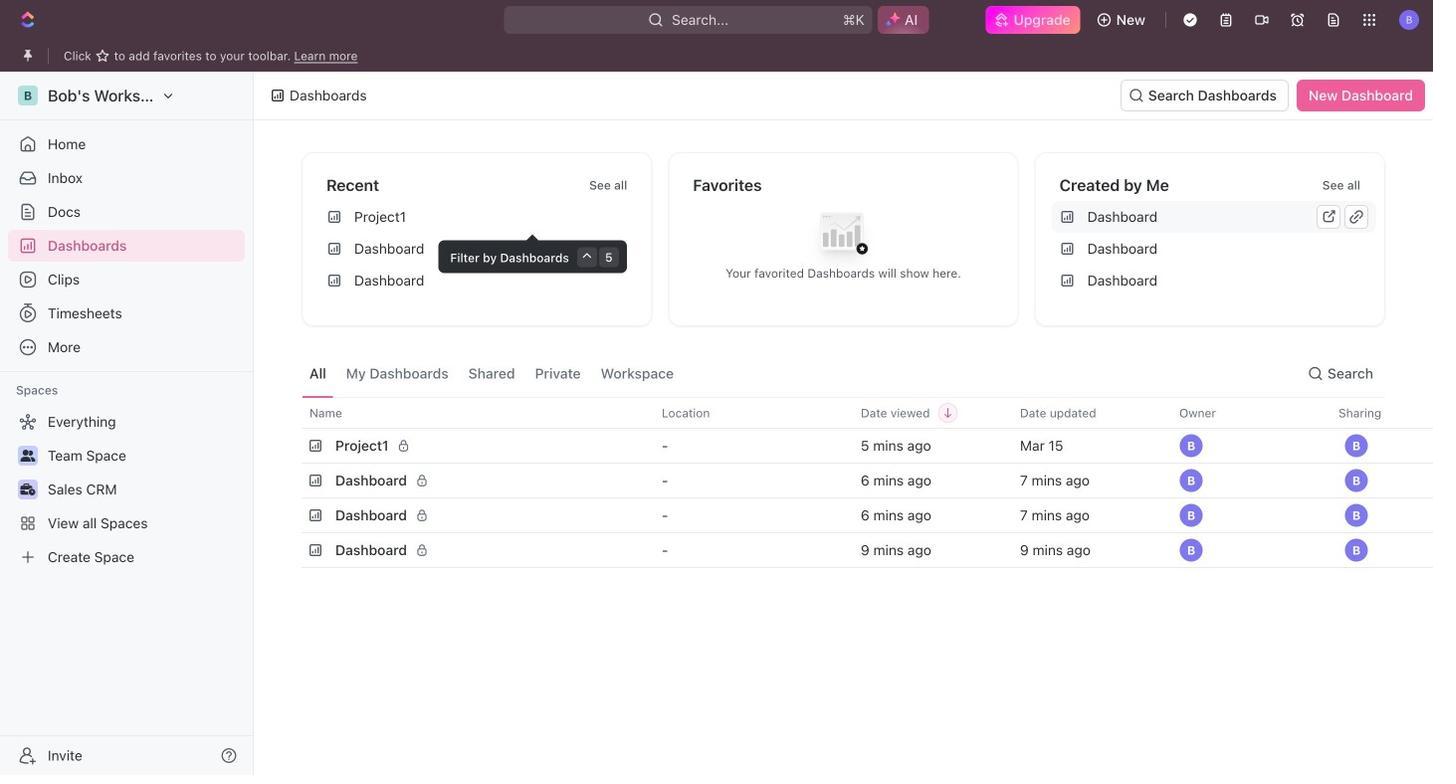 Task type: locate. For each thing, give the bounding box(es) containing it.
4 row from the top
[[302, 496, 1433, 535]]

no favorited dashboards image
[[804, 198, 883, 277]]

bob, , element
[[1179, 434, 1203, 458], [1345, 434, 1368, 458], [1179, 469, 1203, 493], [1345, 469, 1368, 493], [1179, 504, 1203, 527], [1345, 504, 1368, 527], [1179, 538, 1203, 562], [1345, 538, 1368, 562]]

table
[[302, 397, 1433, 570]]

sidebar navigation
[[0, 72, 258, 775]]

row
[[302, 397, 1433, 429], [302, 426, 1433, 466], [302, 461, 1433, 501], [302, 496, 1433, 535], [302, 530, 1433, 570]]

tab list
[[302, 350, 682, 397]]

2 row from the top
[[302, 426, 1433, 466]]

tree inside sidebar "navigation"
[[8, 406, 245, 573]]

tree
[[8, 406, 245, 573]]

bob's workspace, , element
[[18, 86, 38, 105]]



Task type: describe. For each thing, give the bounding box(es) containing it.
5 row from the top
[[302, 530, 1433, 570]]

1 row from the top
[[302, 397, 1433, 429]]

user group image
[[20, 450, 35, 462]]

business time image
[[20, 484, 35, 496]]

3 row from the top
[[302, 461, 1433, 501]]



Task type: vqa. For each thing, say whether or not it's contained in the screenshot.
tab list
yes



